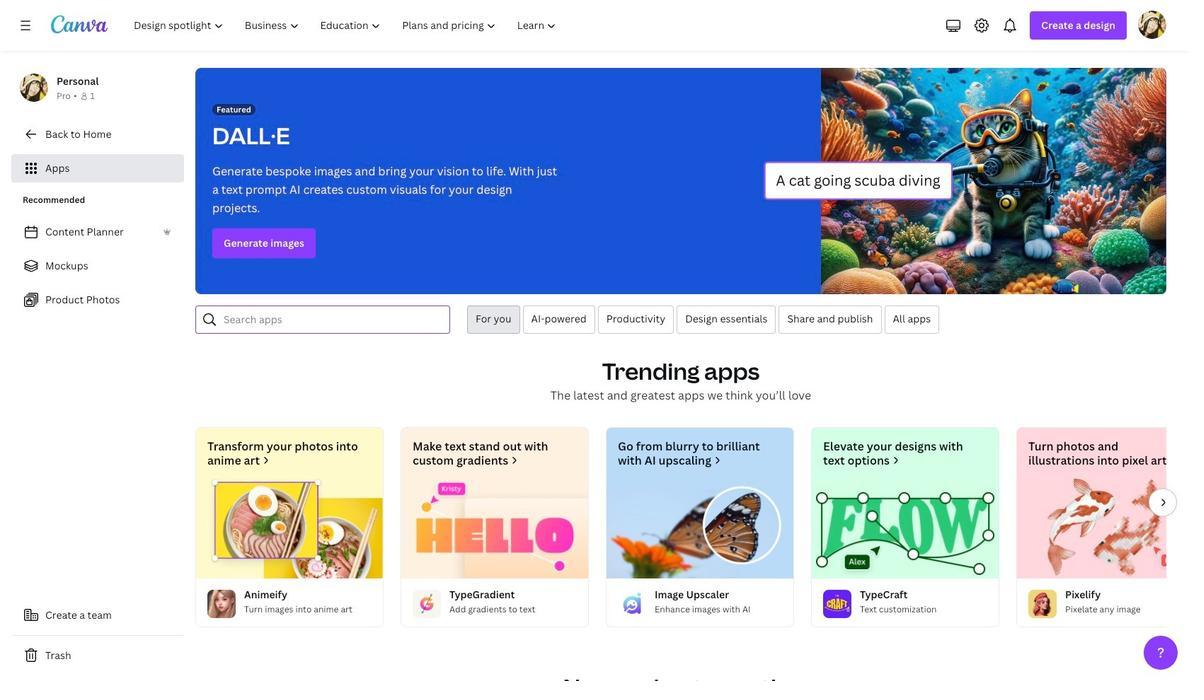 Task type: vqa. For each thing, say whether or not it's contained in the screenshot.
bottommost TYPEGRADIENT image
yes



Task type: locate. For each thing, give the bounding box(es) containing it.
1 vertical spatial typecraft image
[[824, 590, 852, 619]]

typecraft image
[[812, 479, 999, 579], [824, 590, 852, 619]]

0 vertical spatial image upscaler image
[[607, 479, 794, 579]]

image upscaler image
[[607, 479, 794, 579], [618, 590, 646, 619]]

an image with a cursor next to a text box containing the prompt "a cat going scuba diving" to generate an image. the generated image of a cat doing scuba diving is behind the text box. image
[[764, 68, 1167, 295]]

list
[[11, 218, 184, 314]]

pixelify image
[[1029, 590, 1057, 619]]

typegradient image
[[401, 479, 588, 579]]

1 vertical spatial image upscaler image
[[618, 590, 646, 619]]

animeify image
[[196, 479, 383, 579], [207, 590, 236, 619]]

0 vertical spatial animeify image
[[196, 479, 383, 579]]



Task type: describe. For each thing, give the bounding box(es) containing it.
1 vertical spatial animeify image
[[207, 590, 236, 619]]

typegradient image
[[413, 590, 441, 619]]

top level navigation element
[[125, 11, 569, 40]]

pixelify image
[[1018, 479, 1190, 579]]

stephanie aranda image
[[1139, 11, 1167, 39]]

Input field to search for apps search field
[[224, 307, 441, 334]]

0 vertical spatial typecraft image
[[812, 479, 999, 579]]



